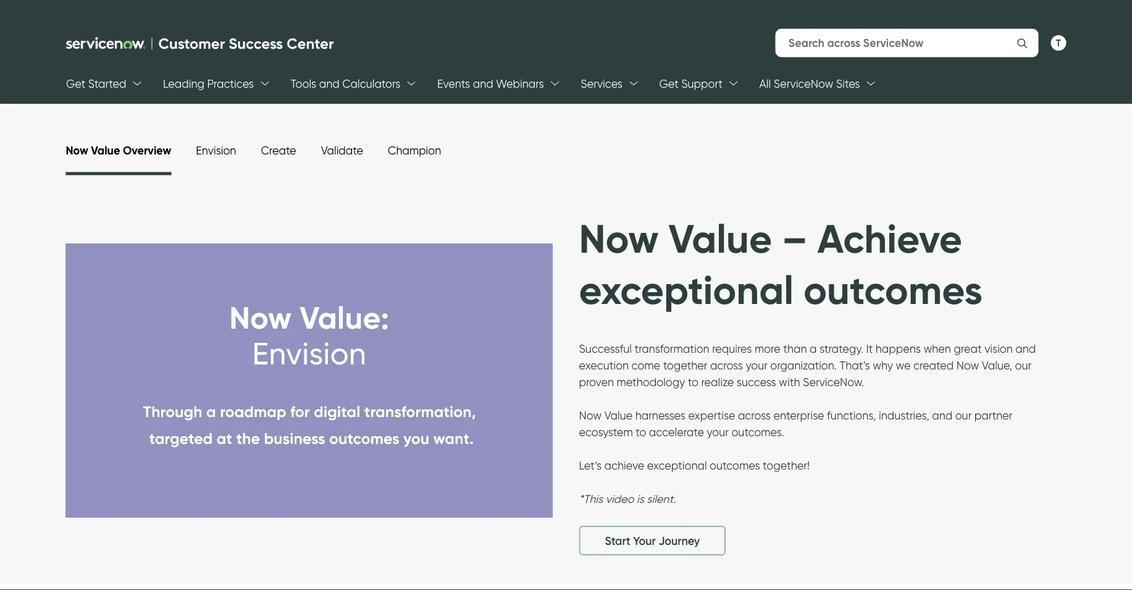 Task type: vqa. For each thing, say whether or not it's contained in the screenshot.
Software transformation Deliver better experiences for developers, site reliability engineers (SREs), and customers with our cloud-native reliability platform. Learn more about Cloud Observability from ServiceNow.
no



Task type: locate. For each thing, give the bounding box(es) containing it.
ecosystem
[[579, 425, 633, 439]]

1 horizontal spatial our
[[1016, 359, 1032, 372]]

Search across ServiceNow text field
[[789, 30, 1001, 56]]

our inside the now value harnesses expertise across enterprise functions, industries, and our partner ecosystem to accelerate your outcomes.
[[956, 409, 972, 422]]

outcomes.
[[732, 425, 785, 439]]

outcomes
[[804, 265, 983, 314], [710, 459, 760, 472]]

start your journey
[[605, 534, 700, 547]]

1 vertical spatial our
[[956, 409, 972, 422]]

1 horizontal spatial value
[[605, 409, 633, 422]]

0 vertical spatial across
[[711, 359, 743, 372]]

silent.
[[647, 492, 676, 506]]

1 vertical spatial value
[[669, 214, 773, 263]]

outcomes down achieve
[[804, 265, 983, 314]]

and right "industries,"
[[933, 409, 953, 422]]

across down requires
[[711, 359, 743, 372]]

we
[[896, 359, 911, 372]]

1 get from the left
[[66, 77, 85, 90]]

expertise
[[689, 409, 736, 422]]

value inside the now value harnesses expertise across enterprise functions, industries, and our partner ecosystem to accelerate your outcomes.
[[605, 409, 633, 422]]

is
[[637, 492, 644, 506]]

more
[[755, 342, 781, 356]]

than
[[784, 342, 807, 356]]

1 horizontal spatial to
[[688, 375, 699, 389]]

now inside now value – achieve exceptional outcomes
[[579, 214, 659, 263]]

when
[[924, 342, 952, 356]]

2 vertical spatial value
[[605, 409, 633, 422]]

servicenow.
[[803, 375, 865, 389]]

your down expertise
[[707, 425, 729, 439]]

achieve
[[818, 214, 963, 263]]

value inside now value – achieve exceptional outcomes
[[669, 214, 773, 263]]

exceptional down accelerate
[[647, 459, 707, 472]]

0 vertical spatial value
[[91, 143, 120, 157]]

get support
[[659, 77, 723, 90]]

now for now value – achieve exceptional outcomes
[[579, 214, 659, 263]]

across inside the now value harnesses expertise across enterprise functions, industries, and our partner ecosystem to accelerate your outcomes.
[[738, 409, 771, 422]]

leading practices link
[[163, 67, 254, 101]]

support
[[681, 77, 723, 90]]

envision link
[[196, 143, 236, 157]]

your
[[634, 534, 656, 547]]

together
[[663, 359, 708, 372]]

across up outcomes.
[[738, 409, 771, 422]]

execution
[[579, 359, 629, 372]]

now for now value overview
[[66, 143, 88, 157]]

1 horizontal spatial your
[[746, 359, 768, 372]]

to down together
[[688, 375, 699, 389]]

vision
[[985, 342, 1013, 356]]

0 horizontal spatial outcomes
[[710, 459, 760, 472]]

0 vertical spatial your
[[746, 359, 768, 372]]

tools
[[290, 77, 316, 90]]

customer success center
[[159, 34, 334, 53]]

overview
[[123, 143, 171, 157]]

0 horizontal spatial our
[[956, 409, 972, 422]]

methodology
[[617, 375, 685, 389]]

0 horizontal spatial to
[[636, 425, 647, 439]]

transformation
[[635, 342, 710, 356]]

outcomes down outcomes.
[[710, 459, 760, 472]]

outcomes inside now value – achieve exceptional outcomes
[[804, 265, 983, 314]]

our
[[1016, 359, 1032, 372], [956, 409, 972, 422]]

0 vertical spatial outcomes
[[804, 265, 983, 314]]

leading practices
[[163, 77, 254, 90]]

a
[[810, 342, 817, 356]]

value for –
[[669, 214, 773, 263]]

enterprise
[[774, 409, 825, 422]]

servicenow
[[774, 77, 834, 90]]

1 vertical spatial to
[[636, 425, 647, 439]]

all servicenow sites link
[[759, 67, 860, 101]]

2 horizontal spatial value
[[669, 214, 773, 263]]

now inside the now value harnesses expertise across enterprise functions, industries, and our partner ecosystem to accelerate your outcomes.
[[579, 409, 602, 422]]

functions,
[[827, 409, 877, 422]]

strategy.
[[820, 342, 864, 356]]

your up success
[[746, 359, 768, 372]]

get left support
[[659, 77, 679, 90]]

our left 'partner'
[[956, 409, 972, 422]]

our right value,
[[1016, 359, 1032, 372]]

validate
[[321, 143, 363, 157]]

and right "events"
[[473, 77, 493, 90]]

value
[[91, 143, 120, 157], [669, 214, 773, 263], [605, 409, 633, 422]]

1 vertical spatial across
[[738, 409, 771, 422]]

0 vertical spatial to
[[688, 375, 699, 389]]

0 horizontal spatial value
[[91, 143, 120, 157]]

and right tools
[[319, 77, 339, 90]]

organization.
[[771, 359, 837, 372]]

our inside successful transformation requires more than a strategy. it happens when great vision and execution come together across your organization. that's why we created now value, our proven methodology to realize success with servicenow.
[[1016, 359, 1032, 372]]

exceptional
[[579, 265, 794, 314], [647, 459, 707, 472]]

get started
[[66, 77, 126, 90]]

practices
[[207, 77, 254, 90]]

industries,
[[879, 409, 930, 422]]

2 get from the left
[[659, 77, 679, 90]]

and
[[319, 77, 339, 90], [473, 77, 493, 90], [1016, 342, 1036, 356], [933, 409, 953, 422]]

your
[[746, 359, 768, 372], [707, 425, 729, 439]]

let's achieve exceptional outcomes together!
[[579, 459, 810, 472]]

get
[[66, 77, 85, 90], [659, 77, 679, 90]]

0 horizontal spatial get
[[66, 77, 85, 90]]

get for get started
[[66, 77, 85, 90]]

and inside events and webinars link
[[473, 77, 493, 90]]

1 vertical spatial your
[[707, 425, 729, 439]]

1 vertical spatial outcomes
[[710, 459, 760, 472]]

all
[[759, 77, 771, 90]]

success
[[737, 375, 777, 389]]

0 vertical spatial exceptional
[[579, 265, 794, 314]]

0 horizontal spatial your
[[707, 425, 729, 439]]

1 horizontal spatial get
[[659, 77, 679, 90]]

champion link
[[388, 143, 441, 157]]

get left started
[[66, 77, 85, 90]]

and right the vision
[[1016, 342, 1036, 356]]

*this video is silent.
[[579, 492, 676, 506]]

now
[[66, 143, 88, 157], [579, 214, 659, 263], [957, 359, 980, 372], [579, 409, 602, 422]]

exceptional up 'transformation'
[[579, 265, 794, 314]]

1 horizontal spatial outcomes
[[804, 265, 983, 314]]

and inside 'tools and calculators' link
[[319, 77, 339, 90]]

create
[[261, 143, 296, 157]]

champion
[[388, 143, 441, 157]]

video
[[606, 492, 634, 506]]

to down harnesses
[[636, 425, 647, 439]]

now value harnesses expertise across enterprise functions, industries, and our partner ecosystem to accelerate your outcomes.
[[579, 409, 1013, 439]]

0 vertical spatial our
[[1016, 359, 1032, 372]]

webinars
[[496, 77, 544, 90]]

across
[[711, 359, 743, 372], [738, 409, 771, 422]]



Task type: describe. For each thing, give the bounding box(es) containing it.
events and webinars link
[[437, 67, 544, 101]]

get started link
[[66, 67, 126, 101]]

customer success center link
[[66, 34, 338, 53]]

with
[[779, 375, 801, 389]]

harnesses
[[636, 409, 686, 422]]

value for harnesses
[[605, 409, 633, 422]]

start your journey link
[[579, 526, 726, 556]]

events
[[437, 77, 470, 90]]

it
[[867, 342, 873, 356]]

events and webinars
[[437, 77, 544, 90]]

envision
[[196, 143, 236, 157]]

started
[[88, 77, 126, 90]]

now value overview link
[[66, 143, 171, 157]]

and inside the now value harnesses expertise across enterprise functions, industries, and our partner ecosystem to accelerate your outcomes.
[[933, 409, 953, 422]]

validate link
[[321, 143, 363, 157]]

journey
[[659, 534, 700, 547]]

and inside successful transformation requires more than a strategy. it happens when great vision and execution come together across your organization. that's why we created now value, our proven methodology to realize success with servicenow.
[[1016, 342, 1036, 356]]

success
[[229, 34, 283, 53]]

services
[[581, 77, 623, 90]]

tools and calculators link
[[290, 67, 400, 101]]

start
[[605, 534, 631, 547]]

now value overview
[[66, 143, 171, 157]]

customer
[[159, 34, 225, 53]]

come
[[632, 359, 661, 372]]

center
[[287, 34, 334, 53]]

calculators
[[342, 77, 400, 90]]

partner
[[975, 409, 1013, 422]]

leading
[[163, 77, 204, 90]]

across inside successful transformation requires more than a strategy. it happens when great vision and execution come together across your organization. that's why we created now value, our proven methodology to realize success with servicenow.
[[711, 359, 743, 372]]

to inside successful transformation requires more than a strategy. it happens when great vision and execution come together across your organization. that's why we created now value, our proven methodology to realize success with servicenow.
[[688, 375, 699, 389]]

get support link
[[659, 67, 723, 101]]

exceptional inside now value – achieve exceptional outcomes
[[579, 265, 794, 314]]

happens
[[876, 342, 921, 356]]

successful
[[579, 342, 632, 356]]

why
[[873, 359, 894, 372]]

great
[[954, 342, 982, 356]]

to inside the now value harnesses expertise across enterprise functions, industries, and our partner ecosystem to accelerate your outcomes.
[[636, 425, 647, 439]]

now value – achieve exceptional outcomes
[[579, 214, 983, 314]]

your inside successful transformation requires more than a strategy. it happens when great vision and execution come together across your organization. that's why we created now value, our proven methodology to realize success with servicenow.
[[746, 359, 768, 372]]

achieve
[[605, 459, 645, 472]]

successful transformation requires more than a strategy. it happens when great vision and execution come together across your organization. that's why we created now value, our proven methodology to realize success with servicenow.
[[579, 342, 1036, 389]]

now for now value harnesses expertise across enterprise functions, industries, and our partner ecosystem to accelerate your outcomes.
[[579, 409, 602, 422]]

value,
[[982, 359, 1013, 372]]

all servicenow sites
[[759, 77, 860, 90]]

get for get support
[[659, 77, 679, 90]]

let's
[[579, 459, 602, 472]]

1 vertical spatial exceptional
[[647, 459, 707, 472]]

–
[[782, 214, 808, 263]]

together!
[[763, 459, 810, 472]]

services link
[[581, 67, 623, 101]]

your inside the now value harnesses expertise across enterprise functions, industries, and our partner ecosystem to accelerate your outcomes.
[[707, 425, 729, 439]]

accelerate
[[649, 425, 704, 439]]

now inside successful transformation requires more than a strategy. it happens when great vision and execution come together across your organization. that's why we created now value, our proven methodology to realize success with servicenow.
[[957, 359, 980, 372]]

*this
[[579, 492, 603, 506]]

proven
[[579, 375, 614, 389]]

create link
[[261, 143, 296, 157]]

requires
[[713, 342, 752, 356]]

created
[[914, 359, 954, 372]]

value for overview
[[91, 143, 120, 157]]

tools and calculators
[[290, 77, 400, 90]]

realize
[[702, 375, 734, 389]]

that's
[[840, 359, 870, 372]]

sites
[[836, 77, 860, 90]]



